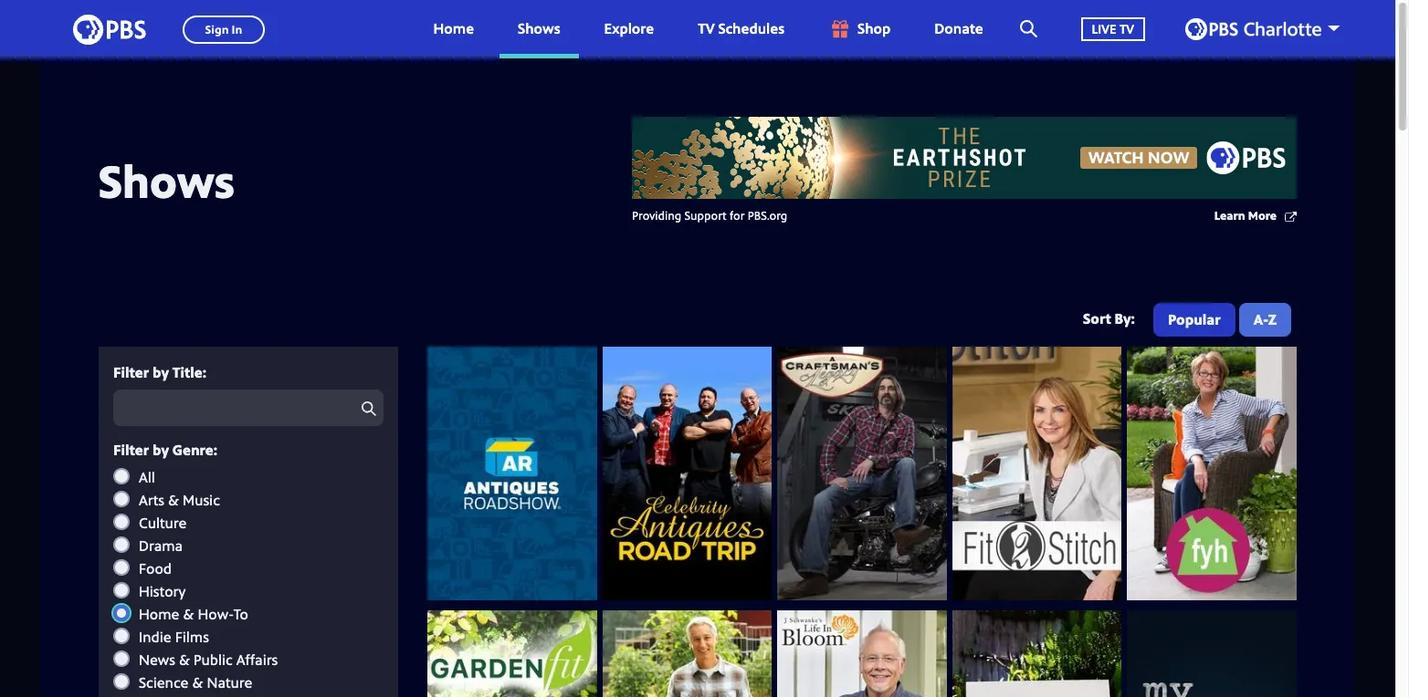 Task type: describe. For each thing, give the bounding box(es) containing it.
schedules
[[718, 19, 784, 39]]

title:
[[172, 363, 206, 383]]

antiques roadshow image
[[427, 347, 597, 601]]

drama
[[139, 536, 183, 556]]

learn more
[[1214, 207, 1277, 224]]

news
[[139, 650, 175, 670]]

nature
[[207, 673, 252, 693]]

fit 2 stitch image
[[952, 347, 1122, 601]]

tv schedules
[[698, 19, 784, 39]]

for your home image
[[1127, 347, 1297, 601]]

learn
[[1214, 207, 1245, 224]]

filter for filter by genre: all arts & music culture drama food history home & how-to indie films news & public affairs science & nature
[[113, 440, 149, 461]]

support
[[684, 207, 726, 224]]

explore
[[604, 19, 654, 39]]

& down public
[[192, 673, 203, 693]]

tv schedules link
[[680, 0, 803, 58]]

providing
[[632, 207, 682, 224]]

pbs charlotte image
[[1185, 18, 1321, 40]]

public
[[194, 650, 233, 670]]

by for title:
[[152, 363, 169, 383]]

food
[[139, 559, 172, 579]]

popular
[[1168, 310, 1221, 330]]

my world too image
[[1127, 611, 1297, 698]]

learn more link
[[1214, 207, 1297, 226]]

home inside 'home' link
[[433, 19, 474, 39]]

affairs
[[236, 650, 278, 670]]

providing support for pbs.org
[[632, 207, 787, 224]]

genre:
[[172, 440, 217, 461]]

a-
[[1254, 310, 1268, 330]]

advertisement region
[[632, 117, 1297, 199]]

pbs.org
[[748, 207, 787, 224]]

filter by genre: element
[[113, 467, 384, 693]]

& down films
[[179, 650, 190, 670]]

science
[[139, 673, 188, 693]]

make your mark image
[[952, 611, 1122, 698]]

more
[[1248, 207, 1277, 224]]

filter for filter by title:
[[113, 363, 149, 383]]

gardenfit image
[[427, 611, 597, 698]]

for
[[729, 207, 745, 224]]



Task type: vqa. For each thing, say whether or not it's contained in the screenshot.
filter by title: text field
yes



Task type: locate. For each thing, give the bounding box(es) containing it.
shows
[[518, 19, 560, 39], [99, 149, 235, 211]]

indie
[[139, 627, 171, 647]]

by up all
[[152, 440, 169, 461]]

filter by title:
[[113, 363, 206, 383]]

culture
[[139, 513, 187, 533]]

Filter by Title: text field
[[113, 390, 384, 427]]

filter left title: at the bottom left of the page
[[113, 363, 149, 383]]

shop link
[[810, 0, 909, 58]]

home
[[433, 19, 474, 39], [139, 604, 179, 624]]

0 horizontal spatial shows
[[99, 149, 235, 211]]

1 vertical spatial shows
[[99, 149, 235, 211]]

1 filter from the top
[[113, 363, 149, 383]]

0 vertical spatial filter
[[113, 363, 149, 383]]

1 vertical spatial filter
[[113, 440, 149, 461]]

celebrity antiques road trip image
[[602, 347, 772, 601]]

filter inside filter by genre: all arts & music culture drama food history home & how-to indie films news & public affairs science & nature
[[113, 440, 149, 461]]

films
[[175, 627, 209, 647]]

home inside filter by genre: all arts & music culture drama food history home & how-to indie films news & public affairs science & nature
[[139, 604, 179, 624]]

search image
[[1020, 20, 1037, 37]]

by for genre:
[[152, 440, 169, 461]]

1 vertical spatial home
[[139, 604, 179, 624]]

home link
[[415, 0, 492, 58]]

a craftsman's legacy image
[[777, 347, 947, 601]]

tv
[[698, 19, 715, 39], [1119, 20, 1134, 37]]

by inside filter by genre: all arts & music culture drama food history home & how-to indie films news & public affairs science & nature
[[152, 440, 169, 461]]

donate
[[934, 19, 983, 39]]

by left title: at the bottom left of the page
[[152, 363, 169, 383]]

1 horizontal spatial tv
[[1119, 20, 1134, 37]]

arts
[[139, 490, 164, 510]]

filter by genre: all arts & music culture drama food history home & how-to indie films news & public affairs science & nature
[[113, 440, 278, 693]]

0 vertical spatial by
[[152, 363, 169, 383]]

sort by: element
[[1150, 303, 1291, 342]]

sort
[[1083, 308, 1111, 328]]

shows link
[[500, 0, 579, 58]]

by
[[152, 363, 169, 383], [152, 440, 169, 461]]

filter
[[113, 363, 149, 383], [113, 440, 149, 461]]

live tv link
[[1063, 0, 1163, 58]]

tv right live
[[1119, 20, 1134, 37]]

1 vertical spatial by
[[152, 440, 169, 461]]

all
[[139, 467, 155, 487]]

& up films
[[183, 604, 194, 624]]

home left the "shows" link
[[433, 19, 474, 39]]

shop
[[858, 19, 891, 39]]

live
[[1092, 20, 1116, 37]]

by:
[[1115, 308, 1135, 328]]

tv left schedules
[[698, 19, 715, 39]]

live tv
[[1092, 20, 1134, 37]]

0 vertical spatial shows
[[518, 19, 560, 39]]

j schwanke's life in bloom image
[[777, 611, 947, 698]]

to
[[233, 604, 248, 624]]

home down the history
[[139, 604, 179, 624]]

tv inside 'link'
[[1119, 20, 1134, 37]]

1 horizontal spatial home
[[433, 19, 474, 39]]

z
[[1268, 310, 1277, 330]]

a-z
[[1254, 310, 1277, 330]]

1 by from the top
[[152, 363, 169, 383]]

&
[[168, 490, 179, 510], [183, 604, 194, 624], [179, 650, 190, 670], [192, 673, 203, 693]]

0 vertical spatial home
[[433, 19, 474, 39]]

2 filter from the top
[[113, 440, 149, 461]]

how-
[[198, 604, 233, 624]]

filter up all
[[113, 440, 149, 461]]

pbs image
[[73, 9, 146, 50]]

1 horizontal spatial shows
[[518, 19, 560, 39]]

music
[[183, 490, 220, 510]]

0 horizontal spatial home
[[139, 604, 179, 624]]

growing a greener world image
[[602, 611, 772, 698]]

explore link
[[586, 0, 672, 58]]

& right arts
[[168, 490, 179, 510]]

sort by:
[[1083, 308, 1135, 328]]

0 horizontal spatial tv
[[698, 19, 715, 39]]

history
[[139, 581, 186, 601]]

2 by from the top
[[152, 440, 169, 461]]

donate link
[[916, 0, 1001, 58]]



